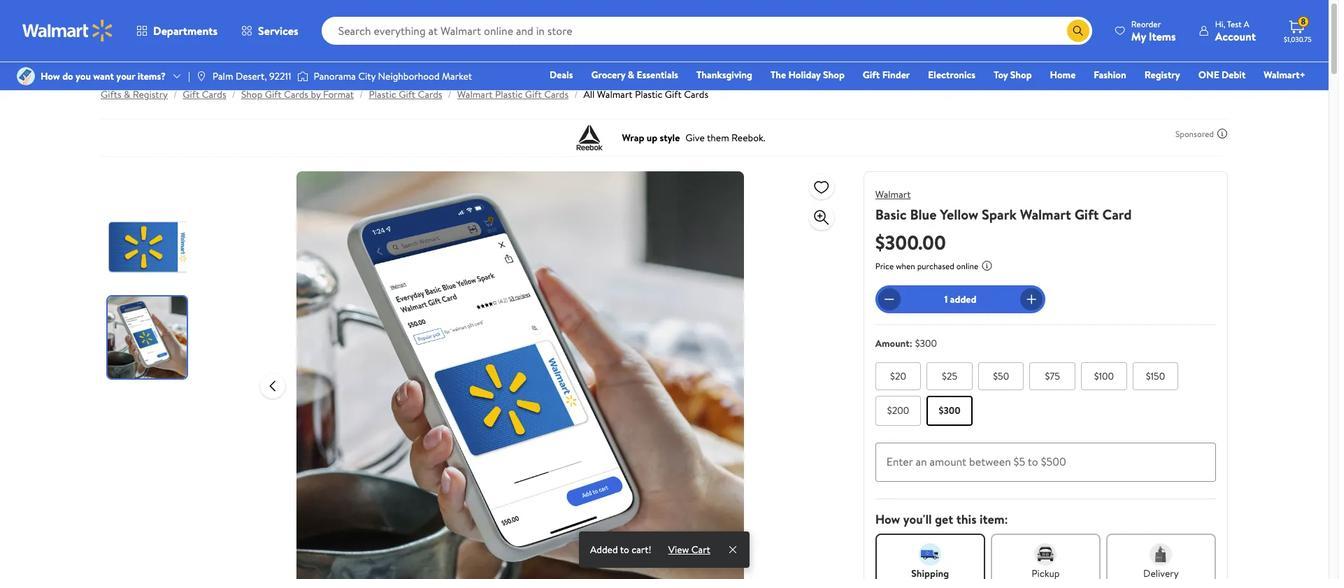 Task type: locate. For each thing, give the bounding box(es) containing it.
/
[[173, 87, 177, 101], [232, 87, 236, 101], [360, 87, 363, 101], [448, 87, 452, 101], [574, 87, 578, 101]]

gift left all
[[525, 87, 542, 101]]

1 vertical spatial &
[[124, 87, 130, 101]]

1 horizontal spatial $300
[[939, 404, 961, 418]]

basic blue yellow spark walmart gift card - image 2 of 2 image
[[108, 297, 190, 378]]

previous media item image
[[264, 377, 281, 394]]

to left 'cart!'
[[620, 543, 629, 557]]

gift left card
[[1075, 205, 1099, 224]]

0 horizontal spatial to
[[620, 543, 629, 557]]

2 horizontal spatial  image
[[297, 69, 308, 83]]

account
[[1215, 28, 1256, 44]]

1 horizontal spatial shop
[[823, 68, 845, 82]]

how
[[41, 69, 60, 83], [875, 510, 900, 528]]

price when purchased online
[[875, 260, 979, 272]]

/ down palm
[[232, 87, 236, 101]]

basic
[[875, 205, 907, 224]]

/ left gift cards link
[[173, 87, 177, 101]]

deals
[[550, 68, 573, 82]]

0 vertical spatial &
[[628, 68, 634, 82]]

 image right |
[[196, 71, 207, 82]]

92211
[[269, 69, 291, 83]]

2 cards from the left
[[284, 87, 308, 101]]

add to favorites list, basic blue yellow spark walmart gift card image
[[813, 178, 830, 195]]

 image for panorama
[[297, 69, 308, 83]]

0 horizontal spatial plastic
[[369, 87, 396, 101]]

8 $1,030.75
[[1284, 16, 1312, 44]]

walmart basic blue yellow spark walmart gift card $300.00
[[875, 187, 1132, 256]]

all
[[584, 87, 595, 101]]

cards down neighborhood
[[418, 87, 442, 101]]

items?
[[138, 69, 166, 83]]

to right $5
[[1028, 454, 1039, 469]]

& right gifts
[[124, 87, 130, 101]]

cards down palm
[[202, 87, 226, 101]]

registry
[[1145, 68, 1180, 82], [133, 87, 168, 101]]

registry down items
[[1145, 68, 1180, 82]]

1 vertical spatial registry
[[133, 87, 168, 101]]

1 horizontal spatial  image
[[196, 71, 207, 82]]

gift down neighborhood
[[399, 87, 416, 101]]

2 / from the left
[[232, 87, 236, 101]]

close image
[[727, 544, 739, 555]]

intent image for pickup image
[[1035, 543, 1057, 566]]

the
[[771, 68, 786, 82]]

grocery & essentials
[[591, 68, 678, 82]]

spark
[[982, 205, 1017, 224]]

how left the you'll
[[875, 510, 900, 528]]

walmart plastic gift cards link
[[457, 87, 569, 101]]

1 horizontal spatial registry
[[1145, 68, 1180, 82]]

gifts
[[101, 87, 121, 101]]

plastic
[[369, 87, 396, 101], [495, 87, 523, 101], [635, 87, 663, 101]]

$50
[[993, 369, 1009, 383]]

5 / from the left
[[574, 87, 578, 101]]

1 vertical spatial how
[[875, 510, 900, 528]]

Search search field
[[321, 17, 1092, 45]]

ad disclaimer and feedback for skylinedisplayad image
[[1217, 128, 1228, 139]]

registry down items?
[[133, 87, 168, 101]]

$25
[[942, 369, 958, 383]]

thanksgiving
[[697, 68, 753, 82]]

3 cards from the left
[[418, 87, 442, 101]]

enter
[[887, 454, 913, 469]]

$75
[[1045, 369, 1060, 383]]

cards
[[202, 87, 226, 101], [284, 87, 308, 101], [418, 87, 442, 101], [544, 87, 569, 101], [684, 87, 709, 101]]

walmart down grocery
[[597, 87, 633, 101]]

$200
[[887, 404, 909, 418]]

basic blue yellow spark walmart gift card image
[[296, 171, 744, 579]]

cards down deals
[[544, 87, 569, 101]]

2 plastic from the left
[[495, 87, 523, 101]]

home
[[1050, 68, 1076, 82]]

departments button
[[124, 14, 229, 48]]

market
[[442, 69, 472, 83]]

walmart
[[457, 87, 493, 101], [597, 87, 633, 101], [875, 187, 911, 201], [1020, 205, 1071, 224]]

0 vertical spatial to
[[1028, 454, 1039, 469]]

 image for palm
[[196, 71, 207, 82]]

walmart image
[[22, 20, 113, 42]]

/ down city
[[360, 87, 363, 101]]

1
[[945, 292, 948, 306]]

& for grocery
[[628, 68, 634, 82]]

2 horizontal spatial plastic
[[635, 87, 663, 101]]

gift
[[863, 68, 880, 82], [183, 87, 200, 101], [265, 87, 282, 101], [399, 87, 416, 101], [525, 87, 542, 101], [665, 87, 682, 101], [1075, 205, 1099, 224]]

1 vertical spatial $300
[[939, 404, 961, 418]]

walmart+
[[1264, 68, 1306, 82]]

services button
[[229, 14, 310, 48]]

0 vertical spatial how
[[41, 69, 60, 83]]

$300 right the amount:
[[915, 336, 937, 350]]

grocery
[[591, 68, 625, 82]]

4 cards from the left
[[544, 87, 569, 101]]

shop right holiday
[[823, 68, 845, 82]]

shop
[[823, 68, 845, 82], [1011, 68, 1032, 82], [241, 87, 263, 101]]

gift cards link
[[183, 87, 226, 101]]

the holiday shop link
[[764, 67, 851, 83]]

search icon image
[[1073, 25, 1084, 36]]

reorder my items
[[1132, 18, 1176, 44]]

 image left do
[[17, 67, 35, 85]]

0 horizontal spatial  image
[[17, 67, 35, 85]]

0 horizontal spatial $300
[[915, 336, 937, 350]]

neighborhood
[[378, 69, 440, 83]]

0 horizontal spatial how
[[41, 69, 60, 83]]

& for gifts
[[124, 87, 130, 101]]

yellow
[[940, 205, 979, 224]]

shop down "palm desert, 92211"
[[241, 87, 263, 101]]

0 vertical spatial $300
[[915, 336, 937, 350]]

added
[[950, 292, 977, 306]]

toy shop link
[[988, 67, 1038, 83]]

debit
[[1222, 68, 1246, 82]]

1 horizontal spatial how
[[875, 510, 900, 528]]

when
[[896, 260, 915, 272]]

cart!
[[632, 543, 652, 557]]

how left do
[[41, 69, 60, 83]]

1 plastic from the left
[[369, 87, 396, 101]]

2 horizontal spatial shop
[[1011, 68, 1032, 82]]

& right grocery
[[628, 68, 634, 82]]

priceoptions option group
[[870, 362, 1216, 431]]

1 horizontal spatial &
[[628, 68, 634, 82]]

Walmart Site-Wide search field
[[321, 17, 1092, 45]]

zoom image modal image
[[813, 209, 830, 226]]

purchased
[[917, 260, 955, 272]]

0 horizontal spatial &
[[124, 87, 130, 101]]

cards left by
[[284, 87, 308, 101]]

how for how you'll get this item:
[[875, 510, 900, 528]]

this
[[957, 510, 977, 528]]

shop inside the holiday shop link
[[823, 68, 845, 82]]

the holiday shop
[[771, 68, 845, 82]]

intent image for delivery image
[[1150, 543, 1173, 566]]

gift left finder
[[863, 68, 880, 82]]

/ down market
[[448, 87, 452, 101]]

/ left all
[[574, 87, 578, 101]]

get
[[935, 510, 954, 528]]

1 vertical spatial to
[[620, 543, 629, 557]]

cards down thanksgiving link
[[684, 87, 709, 101]]

1  added
[[945, 292, 977, 306]]

cart
[[692, 543, 711, 557]]

 image up shop gift cards by format link
[[297, 69, 308, 83]]

shop right toy
[[1011, 68, 1032, 82]]

sponsored
[[1176, 128, 1214, 140]]

how you'll get this item:
[[875, 510, 1008, 528]]

you'll
[[903, 510, 932, 528]]

finder
[[882, 68, 910, 82]]

$300 down $25
[[939, 404, 961, 418]]

 image
[[17, 67, 35, 85], [297, 69, 308, 83], [196, 71, 207, 82]]

0 horizontal spatial registry
[[133, 87, 168, 101]]

gift down |
[[183, 87, 200, 101]]

legal information image
[[982, 260, 993, 271]]

1 horizontal spatial plastic
[[495, 87, 523, 101]]

decrease quantity basic blue yellow spark walmart gift card, current quantity 1 image
[[881, 291, 898, 308]]

services
[[258, 23, 298, 38]]

$500
[[1041, 454, 1066, 469]]



Task type: describe. For each thing, give the bounding box(es) containing it.
walmart right spark
[[1020, 205, 1071, 224]]

by
[[311, 87, 321, 101]]

all walmart plastic gift cards link
[[584, 87, 709, 101]]

shop inside toy shop link
[[1011, 68, 1032, 82]]

my
[[1132, 28, 1146, 44]]

a
[[1244, 18, 1250, 30]]

toy
[[994, 68, 1008, 82]]

$100
[[1094, 369, 1114, 383]]

3 / from the left
[[360, 87, 363, 101]]

5 cards from the left
[[684, 87, 709, 101]]

price
[[875, 260, 894, 272]]

an
[[916, 454, 927, 469]]

gifts & registry link
[[101, 87, 168, 101]]

$300 inside priceoptions option group
[[939, 404, 961, 418]]

city
[[358, 69, 376, 83]]

view
[[668, 543, 689, 557]]

departments
[[153, 23, 218, 38]]

one
[[1199, 68, 1220, 82]]

view cart
[[668, 543, 711, 557]]

hi,
[[1215, 18, 1226, 30]]

gift inside gift finder link
[[863, 68, 880, 82]]

test
[[1227, 18, 1242, 30]]

walmart+ link
[[1258, 67, 1312, 83]]

home link
[[1044, 67, 1082, 83]]

amount:
[[875, 336, 913, 350]]

how for how do you want your items?
[[41, 69, 60, 83]]

0 horizontal spatial shop
[[241, 87, 263, 101]]

electronics link
[[922, 67, 982, 83]]

walmart up basic
[[875, 187, 911, 201]]

1 horizontal spatial to
[[1028, 454, 1039, 469]]

added
[[590, 543, 618, 557]]

gift finder
[[863, 68, 910, 82]]

registry link
[[1138, 67, 1187, 83]]

desert,
[[236, 69, 267, 83]]

palm desert, 92211
[[213, 69, 291, 83]]

$20
[[890, 369, 906, 383]]

essentials
[[637, 68, 678, 82]]

gifts & registry / gift cards / shop gift cards by format / plastic gift cards / walmart plastic gift cards / all walmart plastic gift cards
[[101, 87, 709, 101]]

format
[[323, 87, 354, 101]]

3 plastic from the left
[[635, 87, 663, 101]]

deals link
[[544, 67, 580, 83]]

$1,030.75
[[1284, 34, 1312, 44]]

basic blue yellow spark walmart gift card - image 1 of 2 image
[[108, 206, 190, 288]]

increase quantity basic blue yellow spark walmart gift card, current quantity 1 image
[[1023, 291, 1040, 308]]

8
[[1301, 16, 1306, 27]]

walmart down market
[[457, 87, 493, 101]]

how do you want your items?
[[41, 69, 166, 83]]

electronics
[[928, 68, 976, 82]]

gift down 92211
[[265, 87, 282, 101]]

$150
[[1146, 369, 1165, 383]]

walmart link
[[875, 187, 911, 201]]

panorama
[[314, 69, 356, 83]]

reorder
[[1132, 18, 1161, 30]]

Enter an amount between $5 to $500 text field
[[875, 443, 1216, 482]]

your
[[116, 69, 135, 83]]

added to cart!
[[590, 543, 652, 557]]

do
[[62, 69, 73, 83]]

$300.00
[[875, 229, 946, 256]]

one debit link
[[1192, 67, 1252, 83]]

blue
[[910, 205, 937, 224]]

gift inside walmart basic blue yellow spark walmart gift card $300.00
[[1075, 205, 1099, 224]]

want
[[93, 69, 114, 83]]

|
[[188, 69, 190, 83]]

view cart button
[[663, 532, 716, 568]]

palm
[[213, 69, 233, 83]]

plastic gift cards link
[[369, 87, 442, 101]]

fashion link
[[1088, 67, 1133, 83]]

hi, test a account
[[1215, 18, 1256, 44]]

holiday
[[789, 68, 821, 82]]

intent image for shipping image
[[919, 543, 942, 566]]

shop gift cards by format link
[[241, 87, 354, 101]]

gift finder link
[[857, 67, 916, 83]]

amount: $300
[[875, 336, 937, 350]]

1 / from the left
[[173, 87, 177, 101]]

toy shop
[[994, 68, 1032, 82]]

thanksgiving link
[[690, 67, 759, 83]]

online
[[957, 260, 979, 272]]

card
[[1103, 205, 1132, 224]]

4 / from the left
[[448, 87, 452, 101]]

 image for how
[[17, 67, 35, 85]]

item:
[[980, 510, 1008, 528]]

grocery & essentials link
[[585, 67, 685, 83]]

amount
[[930, 454, 967, 469]]

one debit
[[1199, 68, 1246, 82]]

items
[[1149, 28, 1176, 44]]

0 vertical spatial registry
[[1145, 68, 1180, 82]]

you
[[76, 69, 91, 83]]

1 cards from the left
[[202, 87, 226, 101]]

enter an amount between $5 to $500
[[887, 454, 1066, 469]]

gift down essentials
[[665, 87, 682, 101]]



Task type: vqa. For each thing, say whether or not it's contained in the screenshot.
How to the top
yes



